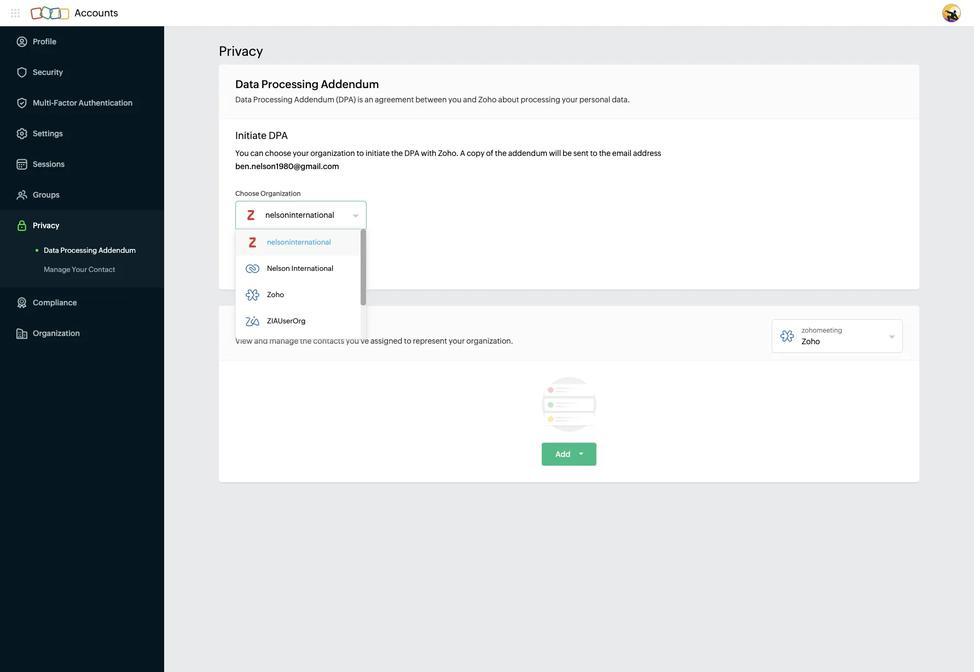 Task type: locate. For each thing, give the bounding box(es) containing it.
zohomeeting zoho
[[802, 327, 843, 346]]

1 horizontal spatial dpa
[[405, 149, 420, 158]]

1 vertical spatial addendum
[[294, 95, 335, 104]]

manage your contact view and manage the contacts you've assigned to represent your organization.
[[235, 319, 513, 345]]

addendum for data processing addendum data processing addendum (dpa) is an agreement between you and zoho about processing your personal data.
[[321, 78, 379, 90]]

org_list image
[[244, 209, 257, 222], [781, 330, 794, 343]]

1 horizontal spatial org_list image
[[781, 330, 794, 343]]

0 vertical spatial processing
[[261, 78, 319, 90]]

profile
[[33, 37, 56, 46]]

initiate for initiate dpa
[[235, 130, 267, 141]]

0 vertical spatial manage
[[44, 266, 70, 274]]

multi-factor authentication
[[33, 99, 133, 107]]

international
[[292, 264, 334, 273]]

nelsoninternational up "now"
[[267, 238, 331, 246]]

the right manage at the bottom left of the page
[[300, 337, 312, 345]]

your
[[562, 95, 578, 104], [293, 149, 309, 158], [449, 337, 465, 345]]

manage up compliance
[[44, 266, 70, 274]]

0 horizontal spatial privacy
[[33, 221, 59, 230]]

0 horizontal spatial zoho
[[267, 291, 284, 299]]

data.
[[612, 95, 630, 104]]

zoho down zohomeeting
[[802, 337, 820, 346]]

contact up contacts on the bottom of the page
[[305, 319, 347, 332]]

manage
[[269, 337, 299, 345]]

and right view
[[254, 337, 268, 345]]

and
[[463, 95, 477, 104], [254, 337, 268, 345]]

1 horizontal spatial contact
[[305, 319, 347, 332]]

to right sent
[[590, 149, 598, 158]]

1 vertical spatial manage
[[235, 319, 277, 332]]

0 horizontal spatial and
[[254, 337, 268, 345]]

and right you
[[463, 95, 477, 104]]

zoho.
[[438, 149, 459, 158]]

data
[[235, 78, 259, 90], [235, 95, 252, 104], [44, 246, 59, 255]]

0 horizontal spatial org_list image
[[244, 209, 257, 222]]

organization down 'ben.nelson1980@gmail.com'
[[261, 190, 301, 198]]

the right the 'initiate'
[[391, 149, 403, 158]]

org_list image down choose
[[244, 209, 257, 222]]

0 horizontal spatial manage
[[44, 266, 70, 274]]

about
[[498, 95, 519, 104]]

your inside the manage your contact view and manage the contacts you've assigned to represent your organization.
[[449, 337, 465, 345]]

manage inside the manage your contact view and manage the contacts you've assigned to represent your organization.
[[235, 319, 277, 332]]

org_list image left zohomeeting zoho
[[781, 330, 794, 343]]

zoho
[[478, 95, 497, 104], [267, 291, 284, 299], [802, 337, 820, 346]]

nelsoninternational image
[[246, 236, 259, 249]]

to left the 'initiate'
[[357, 149, 364, 158]]

1 vertical spatial your
[[293, 149, 309, 158]]

processing for data processing addendum data processing addendum (dpa) is an agreement between you and zoho about processing your personal data.
[[261, 78, 319, 90]]

2 vertical spatial data
[[44, 246, 59, 255]]

1 horizontal spatial your
[[279, 319, 303, 332]]

0 horizontal spatial your
[[72, 266, 87, 274]]

manage for manage your contact
[[44, 266, 70, 274]]

addendum up manage your contact
[[98, 246, 136, 255]]

your left personal
[[562, 95, 578, 104]]

to right assigned
[[404, 337, 412, 345]]

your
[[72, 266, 87, 274], [279, 319, 303, 332]]

dpa left with
[[405, 149, 420, 158]]

be
[[563, 149, 572, 158]]

0 vertical spatial your
[[72, 266, 87, 274]]

contact
[[89, 266, 115, 274], [305, 319, 347, 332]]

initiate up zohocrm image
[[252, 247, 277, 256]]

sessions
[[33, 160, 65, 169]]

manage
[[44, 266, 70, 274], [235, 319, 277, 332]]

0 horizontal spatial dpa
[[269, 130, 288, 141]]

to
[[357, 149, 364, 158], [590, 149, 598, 158], [404, 337, 412, 345]]

your up 'ben.nelson1980@gmail.com'
[[293, 149, 309, 158]]

0 vertical spatial and
[[463, 95, 477, 104]]

address
[[633, 149, 662, 158]]

1 vertical spatial zoho
[[267, 291, 284, 299]]

0 horizontal spatial contact
[[89, 266, 115, 274]]

2 vertical spatial zoho
[[802, 337, 820, 346]]

zohomeeting image
[[246, 289, 259, 302]]

0 horizontal spatial to
[[357, 149, 364, 158]]

1 vertical spatial processing
[[253, 95, 293, 104]]

the
[[391, 149, 403, 158], [495, 149, 507, 158], [599, 149, 611, 158], [300, 337, 312, 345]]

addendum left (dpa)
[[294, 95, 335, 104]]

processing
[[521, 95, 561, 104]]

organization
[[261, 190, 301, 198], [33, 329, 80, 338]]

initiate now button
[[235, 240, 312, 262]]

0 vertical spatial initiate
[[235, 130, 267, 141]]

processing
[[261, 78, 319, 90], [253, 95, 293, 104], [60, 246, 97, 255]]

ziaplatform image
[[246, 315, 259, 328]]

nelsoninternational down choose organization
[[266, 211, 334, 220]]

1 vertical spatial org_list image
[[781, 330, 794, 343]]

your inside the manage your contact view and manage the contacts you've assigned to represent your organization.
[[279, 319, 303, 332]]

dpa up choose
[[269, 130, 288, 141]]

0 vertical spatial contact
[[89, 266, 115, 274]]

initiate for initiate now
[[252, 247, 277, 256]]

dpa
[[269, 130, 288, 141], [405, 149, 420, 158]]

2 horizontal spatial zoho
[[802, 337, 820, 346]]

organization down compliance
[[33, 329, 80, 338]]

1 vertical spatial and
[[254, 337, 268, 345]]

0 vertical spatial privacy
[[219, 44, 263, 59]]

initiate inside initiate now button
[[252, 247, 277, 256]]

an
[[365, 95, 373, 104]]

multi-
[[33, 99, 54, 107]]

1 horizontal spatial zoho
[[478, 95, 497, 104]]

0 horizontal spatial your
[[293, 149, 309, 158]]

the inside the manage your contact view and manage the contacts you've assigned to represent your organization.
[[300, 337, 312, 345]]

nelson
[[267, 264, 290, 273]]

initiate up can
[[235, 130, 267, 141]]

addendum up (dpa)
[[321, 78, 379, 90]]

can
[[250, 149, 264, 158]]

1 vertical spatial dpa
[[405, 149, 420, 158]]

agreement
[[375, 95, 414, 104]]

nelson international
[[267, 264, 334, 273]]

initiate
[[235, 130, 267, 141], [252, 247, 277, 256]]

nelsoninternational
[[266, 211, 334, 220], [267, 238, 331, 246]]

accounts
[[74, 7, 118, 19]]

addendum
[[321, 78, 379, 90], [294, 95, 335, 104], [98, 246, 136, 255]]

contact down data processing addendum
[[89, 266, 115, 274]]

0 vertical spatial addendum
[[321, 78, 379, 90]]

your up manage at the bottom left of the page
[[279, 319, 303, 332]]

initiate now
[[252, 247, 295, 256]]

email
[[613, 149, 632, 158]]

zoho right the zohomeeting "image"
[[267, 291, 284, 299]]

1 vertical spatial contact
[[305, 319, 347, 332]]

0 vertical spatial your
[[562, 95, 578, 104]]

1 vertical spatial nelsoninternational
[[267, 238, 331, 246]]

2 vertical spatial your
[[449, 337, 465, 345]]

data processing addendum
[[44, 246, 136, 255]]

zoho left about
[[478, 95, 497, 104]]

0 vertical spatial data
[[235, 78, 259, 90]]

1 vertical spatial your
[[279, 319, 303, 332]]

2 vertical spatial addendum
[[98, 246, 136, 255]]

0 vertical spatial zoho
[[478, 95, 497, 104]]

1 horizontal spatial your
[[449, 337, 465, 345]]

authentication
[[79, 99, 133, 107]]

your down data processing addendum
[[72, 266, 87, 274]]

the right of
[[495, 149, 507, 158]]

sent
[[574, 149, 589, 158]]

contact inside the manage your contact view and manage the contacts you've assigned to represent your organization.
[[305, 319, 347, 332]]

2 vertical spatial processing
[[60, 246, 97, 255]]

0 horizontal spatial organization
[[33, 329, 80, 338]]

1 horizontal spatial and
[[463, 95, 477, 104]]

0 vertical spatial nelsoninternational
[[266, 211, 334, 220]]

organization.
[[467, 337, 513, 345]]

zoho inside zohomeeting zoho
[[802, 337, 820, 346]]

1 horizontal spatial privacy
[[219, 44, 263, 59]]

addendum
[[508, 149, 548, 158]]

1 horizontal spatial manage
[[235, 319, 277, 332]]

0 vertical spatial organization
[[261, 190, 301, 198]]

contacts
[[313, 337, 344, 345]]

0 vertical spatial dpa
[[269, 130, 288, 141]]

1 horizontal spatial to
[[404, 337, 412, 345]]

choose organization
[[235, 190, 301, 198]]

will
[[549, 149, 561, 158]]

processing for data processing addendum
[[60, 246, 97, 255]]

privacy
[[219, 44, 263, 59], [33, 221, 59, 230]]

2 horizontal spatial your
[[562, 95, 578, 104]]

1 horizontal spatial organization
[[261, 190, 301, 198]]

1 vertical spatial initiate
[[252, 247, 277, 256]]

manage up view
[[235, 319, 277, 332]]

your right represent
[[449, 337, 465, 345]]

you
[[235, 149, 249, 158]]

and inside the manage your contact view and manage the contacts you've assigned to represent your organization.
[[254, 337, 268, 345]]



Task type: describe. For each thing, give the bounding box(es) containing it.
your inside data processing addendum data processing addendum (dpa) is an agreement between you and zoho about processing your personal data.
[[562, 95, 578, 104]]

you
[[449, 95, 462, 104]]

represent
[[413, 337, 447, 345]]

groups
[[33, 191, 60, 199]]

manage your contact
[[44, 266, 115, 274]]

zoho inside data processing addendum data processing addendum (dpa) is an agreement between you and zoho about processing your personal data.
[[478, 95, 497, 104]]

to inside the manage your contact view and manage the contacts you've assigned to represent your organization.
[[404, 337, 412, 345]]

addendum for data processing addendum
[[98, 246, 136, 255]]

your for manage your contact
[[72, 266, 87, 274]]

assigned
[[371, 337, 403, 345]]

your for manage your contact view and manage the contacts you've assigned to represent your organization.
[[279, 319, 303, 332]]

choose
[[265, 149, 291, 158]]

0 vertical spatial org_list image
[[244, 209, 257, 222]]

is
[[358, 95, 363, 104]]

the left email
[[599, 149, 611, 158]]

now
[[278, 247, 295, 256]]

compliance
[[33, 298, 77, 307]]

organization
[[311, 149, 355, 158]]

initiate
[[366, 149, 390, 158]]

between
[[416, 95, 447, 104]]

zohocrm image
[[246, 262, 259, 275]]

data for data processing addendum data processing addendum (dpa) is an agreement between you and zoho about processing your personal data.
[[235, 78, 259, 90]]

copy
[[467, 149, 485, 158]]

dpa inside you can choose your organization to initiate the dpa with zoho. a copy of the addendum will be sent to the email address ben.nelson1980@gmail.com
[[405, 149, 420, 158]]

ben.nelson1980@gmail.com
[[235, 162, 339, 171]]

and inside data processing addendum data processing addendum (dpa) is an agreement between you and zoho about processing your personal data.
[[463, 95, 477, 104]]

a
[[460, 149, 465, 158]]

you can choose your organization to initiate the dpa with zoho. a copy of the addendum will be sent to the email address ben.nelson1980@gmail.com
[[235, 149, 662, 171]]

contact for manage your contact view and manage the contacts you've assigned to represent your organization.
[[305, 319, 347, 332]]

manage for manage your contact view and manage the contacts you've assigned to represent your organization.
[[235, 319, 277, 332]]

settings
[[33, 129, 63, 138]]

(dpa)
[[336, 95, 356, 104]]

add
[[556, 450, 571, 459]]

of
[[486, 149, 494, 158]]

with
[[421, 149, 437, 158]]

initiate dpa
[[235, 130, 288, 141]]

2 horizontal spatial to
[[590, 149, 598, 158]]

view
[[235, 337, 253, 345]]

you've
[[346, 337, 369, 345]]

zohomeeting
[[802, 327, 843, 335]]

1 vertical spatial privacy
[[33, 221, 59, 230]]

data for data processing addendum
[[44, 246, 59, 255]]

factor
[[54, 99, 77, 107]]

1 vertical spatial organization
[[33, 329, 80, 338]]

your inside you can choose your organization to initiate the dpa with zoho. a copy of the addendum will be sent to the email address ben.nelson1980@gmail.com
[[293, 149, 309, 158]]

contact for manage your contact
[[89, 266, 115, 274]]

ziauserorg
[[267, 317, 306, 325]]

personal
[[580, 95, 611, 104]]

data processing addendum data processing addendum (dpa) is an agreement between you and zoho about processing your personal data.
[[235, 78, 630, 104]]

security
[[33, 68, 63, 77]]

1 vertical spatial data
[[235, 95, 252, 104]]

choose
[[235, 190, 259, 198]]



Task type: vqa. For each thing, say whether or not it's contained in the screenshot.
Primary image
no



